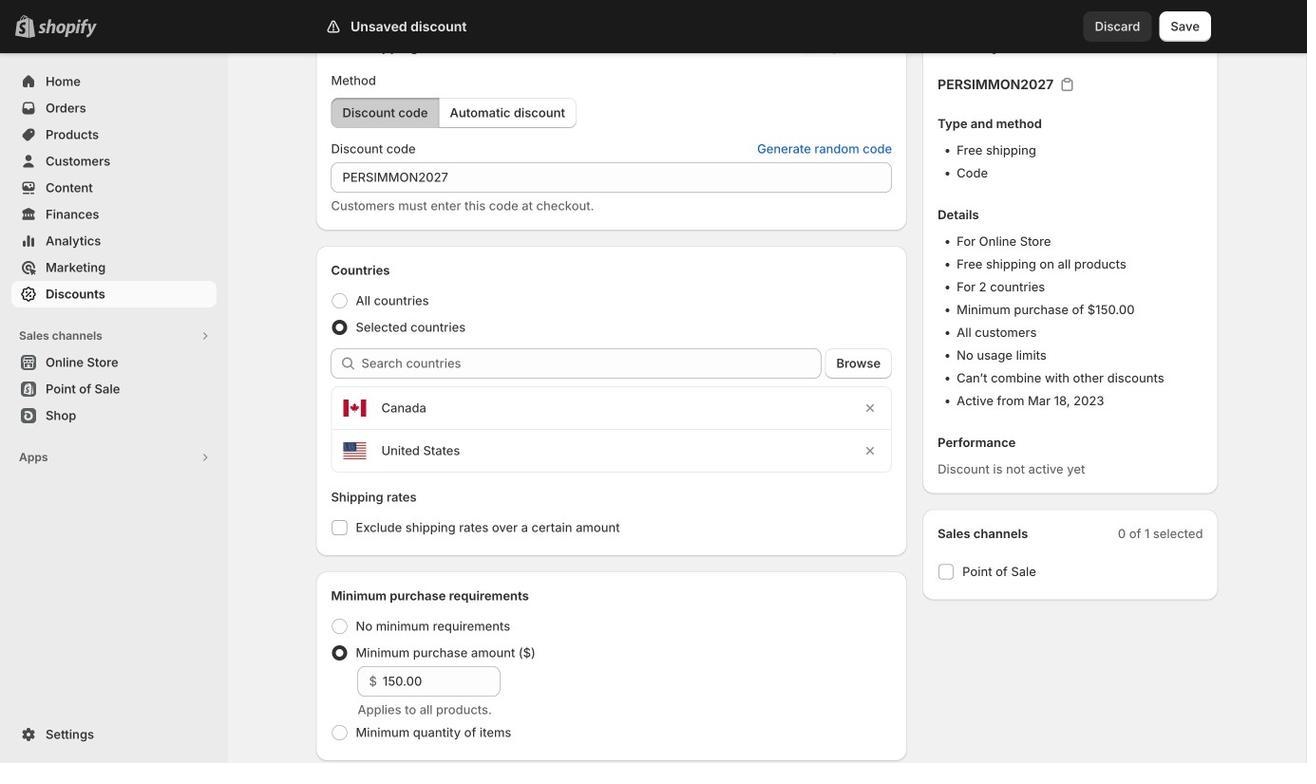 Task type: locate. For each thing, give the bounding box(es) containing it.
None text field
[[331, 162, 892, 193]]



Task type: describe. For each thing, give the bounding box(es) containing it.
Search countries text field
[[361, 349, 821, 379]]

shopify image
[[38, 19, 97, 38]]

0.00 text field
[[383, 667, 500, 697]]



Task type: vqa. For each thing, say whether or not it's contained in the screenshot.
dialog
no



